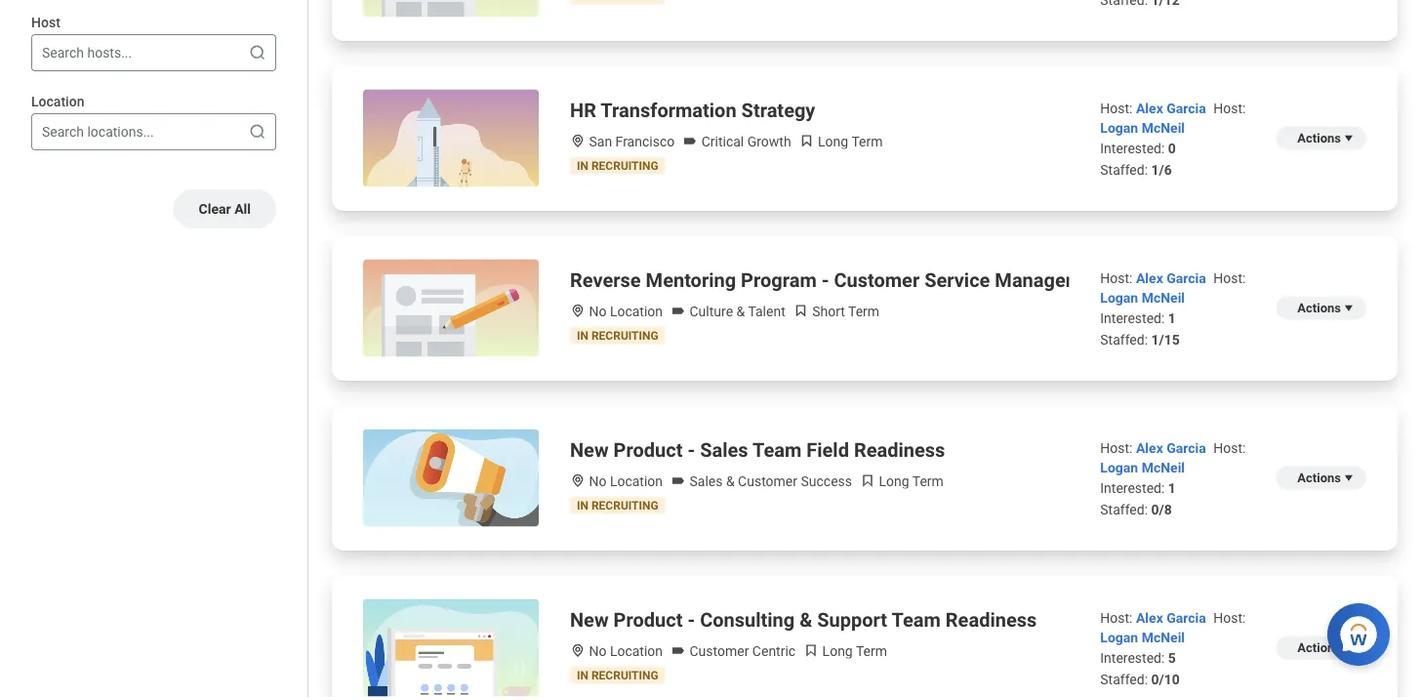 Task type: describe. For each thing, give the bounding box(es) containing it.
francisco
[[616, 134, 675, 150]]

- for consulting
[[688, 608, 695, 631]]

media mylearning image for program
[[793, 303, 809, 319]]

location image for reverse
[[570, 303, 586, 319]]

caret down image for hr transformation strategy
[[1341, 130, 1357, 146]]

in recruiting for hr transformation strategy
[[577, 159, 659, 172]]

status element for new product - consulting & support team readiness
[[577, 668, 659, 682]]

0/8
[[1152, 502, 1172, 518]]

1 actions from the top
[[1298, 131, 1341, 145]]

term for support
[[856, 643, 887, 659]]

host: alex garcia host: logan mcneil interested: 5 staffed: 0/10
[[1101, 610, 1246, 688]]

- for sales
[[688, 438, 695, 461]]

staffed: for team
[[1101, 672, 1148, 688]]

san francisco
[[586, 134, 675, 150]]

long term for new product - sales team field readiness
[[876, 473, 944, 490]]

garcia inside host: alex garcia host: logan mcneil interested: 0 staffed: 1/6
[[1167, 101, 1206, 117]]

long for new product - sales team field readiness
[[879, 473, 909, 490]]

logan for readiness
[[1101, 460, 1138, 476]]

customer centric
[[686, 643, 796, 659]]

short
[[812, 304, 845, 320]]

staffed: inside host: alex garcia host: logan mcneil interested: 0 staffed: 1/6
[[1101, 162, 1148, 178]]

interested: for management
[[1101, 310, 1165, 327]]

new for new product - sales team field readiness
[[570, 438, 609, 461]]

staffed: for management
[[1101, 332, 1148, 348]]

tag image for product
[[671, 643, 686, 659]]

growth
[[748, 134, 791, 150]]

location for reverse mentoring program - customer service management
[[610, 304, 663, 320]]

talent
[[748, 304, 786, 320]]

actions button for reverse mentoring program - customer service management
[[1276, 296, 1367, 320]]

mentoring
[[646, 268, 736, 291]]

1/6
[[1152, 162, 1172, 178]]

new product - sales team field readiness
[[570, 438, 945, 461]]

long term for hr transformation strategy
[[815, 134, 883, 150]]

search for search hosts...
[[42, 44, 84, 61]]

5
[[1168, 650, 1176, 666]]

product for sales
[[614, 438, 683, 461]]

transformation
[[601, 99, 737, 122]]

alex garcia button for team
[[1136, 610, 1210, 626]]

location image for new
[[570, 643, 586, 659]]

host: alex garcia host: logan mcneil interested: 0 staffed: 1/6
[[1101, 101, 1246, 178]]

1 vertical spatial customer
[[738, 473, 798, 490]]

alex for management
[[1136, 270, 1163, 287]]

0 vertical spatial -
[[822, 268, 829, 291]]

in for hr transformation strategy
[[577, 159, 589, 172]]

reverse mentoring program - customer service management link
[[570, 267, 1111, 294]]

caret down image for new product - sales team field readiness
[[1341, 470, 1357, 486]]

alex inside host: alex garcia host: logan mcneil interested: 0 staffed: 1/6
[[1136, 101, 1163, 117]]

actions for team
[[1298, 640, 1341, 655]]

alex for readiness
[[1136, 440, 1163, 456]]

locations...
[[87, 124, 154, 140]]

logan mcneil button for team
[[1101, 630, 1185, 646]]

new product - sales team field readiness link
[[570, 436, 945, 464]]

hr transformation strategy
[[570, 99, 816, 122]]

long term for new product - consulting & support team readiness
[[819, 643, 887, 659]]

no location for reverse mentoring program - customer service management
[[586, 304, 663, 320]]

0
[[1168, 141, 1176, 157]]

1 alex garcia button from the top
[[1136, 101, 1210, 117]]

in recruiting for new product - consulting & support team readiness
[[577, 668, 659, 682]]

host: alex garcia host: logan mcneil interested: 1 staffed: 1/15
[[1101, 270, 1246, 348]]

1 vertical spatial readiness
[[946, 608, 1037, 631]]

logan inside host: alex garcia host: logan mcneil interested: 0 staffed: 1/6
[[1101, 120, 1138, 136]]

recruiting for new product - consulting & support team readiness
[[592, 668, 659, 682]]

clear all
[[199, 201, 251, 217]]

short term
[[809, 304, 880, 320]]

hr transformation strategy link
[[570, 97, 816, 124]]

logan for team
[[1101, 630, 1138, 646]]

mcneil inside host: alex garcia host: logan mcneil interested: 0 staffed: 1/6
[[1142, 120, 1185, 136]]

media mylearning image for field
[[860, 473, 876, 489]]

in for new product - consulting & support team readiness
[[577, 668, 589, 682]]

actions for management
[[1298, 301, 1341, 315]]

interested: inside host: alex garcia host: logan mcneil interested: 0 staffed: 1/6
[[1101, 141, 1165, 157]]

search image
[[248, 43, 268, 63]]

culture
[[690, 304, 733, 320]]

status element for reverse mentoring program - customer service management
[[577, 329, 659, 342]]

tag image for transformation
[[683, 133, 698, 149]]

host: alex garcia host: logan mcneil interested: 1 staffed: 0/8
[[1101, 440, 1246, 518]]

media mylearning image for strategy
[[799, 133, 815, 149]]

staffed: for readiness
[[1101, 502, 1148, 518]]

culture & talent
[[686, 304, 786, 320]]

reverse mentoring program - customer service management
[[570, 268, 1111, 291]]

support
[[817, 608, 888, 631]]

location for new product - sales team field readiness
[[610, 473, 663, 490]]

san
[[589, 134, 612, 150]]

1 logan mcneil button from the top
[[1101, 120, 1185, 136]]

1 horizontal spatial team
[[892, 608, 941, 631]]

reverse
[[570, 268, 641, 291]]

term for service
[[848, 304, 880, 320]]

hosts...
[[87, 44, 132, 61]]



Task type: vqa. For each thing, say whether or not it's contained in the screenshot.


Task type: locate. For each thing, give the bounding box(es) containing it.
& down 'new product - sales team field readiness' link
[[726, 473, 735, 490]]

1 inside host: alex garcia host: logan mcneil interested: 1 staffed: 0/8
[[1168, 480, 1176, 496]]

clear
[[199, 201, 231, 217]]

1 vertical spatial tag image
[[671, 643, 686, 659]]

alex inside host: alex garcia host: logan mcneil interested: 5 staffed: 0/10
[[1136, 610, 1163, 626]]

3 logan from the top
[[1101, 460, 1138, 476]]

mcneil up the 0
[[1142, 120, 1185, 136]]

location image for new
[[570, 473, 586, 489]]

3 in recruiting from the top
[[577, 498, 659, 512]]

long
[[818, 134, 849, 150], [879, 473, 909, 490], [823, 643, 853, 659]]

consulting
[[700, 608, 795, 631]]

critical
[[702, 134, 744, 150]]

& left talent on the right
[[737, 304, 745, 320]]

-
[[822, 268, 829, 291], [688, 438, 695, 461], [688, 608, 695, 631]]

2 vertical spatial long
[[823, 643, 853, 659]]

3 logan mcneil button from the top
[[1101, 460, 1185, 476]]

mcneil up 5 on the bottom right
[[1142, 630, 1185, 646]]

3 recruiting from the top
[[592, 498, 659, 512]]

0 vertical spatial location image
[[570, 133, 586, 149]]

0/10
[[1152, 672, 1180, 688]]

2 vertical spatial no location
[[586, 643, 663, 659]]

1/15
[[1152, 332, 1180, 348]]

mcneil inside host: alex garcia host: logan mcneil interested: 1 staffed: 1/15
[[1142, 290, 1185, 306]]

interested: for readiness
[[1101, 480, 1165, 496]]

long right growth
[[818, 134, 849, 150]]

interested: up the 1/6
[[1101, 141, 1165, 157]]

3 garcia from the top
[[1167, 440, 1206, 456]]

1 interested: from the top
[[1101, 141, 1165, 157]]

alex garcia button up 5 on the bottom right
[[1136, 610, 1210, 626]]

host
[[31, 14, 60, 30]]

alex garcia button up 1/15
[[1136, 270, 1210, 287]]

1 search from the top
[[42, 44, 84, 61]]

3 interested: from the top
[[1101, 480, 1165, 496]]

program
[[741, 268, 817, 291]]

field
[[807, 438, 849, 461]]

1 vertical spatial new
[[570, 608, 609, 631]]

staffed: inside host: alex garcia host: logan mcneil interested: 1 staffed: 0/8
[[1101, 502, 1148, 518]]

0 vertical spatial tag image
[[671, 303, 686, 319]]

no for new product - sales team field readiness
[[589, 473, 607, 490]]

2 status element from the top
[[577, 159, 659, 172]]

1 vertical spatial product
[[614, 608, 683, 631]]

status element for hr transformation strategy
[[577, 159, 659, 172]]

garcia for readiness
[[1167, 440, 1206, 456]]

alex for team
[[1136, 610, 1163, 626]]

team right the support
[[892, 608, 941, 631]]

customer down 'new product - sales team field readiness' link
[[738, 473, 798, 490]]

actions button
[[1276, 126, 1367, 150], [1276, 636, 1367, 659]]

mcneil up 1/15
[[1142, 290, 1185, 306]]

interested: up 0/10
[[1101, 650, 1165, 666]]

4 actions from the top
[[1298, 640, 1341, 655]]

tag image left culture
[[671, 303, 686, 319]]

all
[[234, 201, 251, 217]]

1 horizontal spatial media mylearning image
[[860, 473, 876, 489]]

logan for management
[[1101, 290, 1138, 306]]

alex inside host: alex garcia host: logan mcneil interested: 1 staffed: 0/8
[[1136, 440, 1163, 456]]

0 vertical spatial media mylearning image
[[860, 473, 876, 489]]

0 vertical spatial team
[[753, 438, 802, 461]]

1 vertical spatial team
[[892, 608, 941, 631]]

garcia inside host: alex garcia host: logan mcneil interested: 5 staffed: 0/10
[[1167, 610, 1206, 626]]

2 no location from the top
[[586, 473, 663, 490]]

alex up 0/10
[[1136, 610, 1163, 626]]

1 garcia from the top
[[1167, 101, 1206, 117]]

- up the short
[[822, 268, 829, 291]]

0 vertical spatial actions button
[[1276, 296, 1367, 320]]

0 vertical spatial media mylearning image
[[799, 133, 815, 149]]

media mylearning image left the short
[[793, 303, 809, 319]]

3 alex from the top
[[1136, 440, 1163, 456]]

logan mcneil button up 1/15
[[1101, 290, 1185, 306]]

garcia inside host: alex garcia host: logan mcneil interested: 1 staffed: 1/15
[[1167, 270, 1206, 287]]

1 actions button from the top
[[1276, 296, 1367, 320]]

new product - consulting & support team readiness
[[570, 608, 1037, 631]]

0 vertical spatial actions button
[[1276, 126, 1367, 150]]

caret down image inside actions popup button
[[1341, 470, 1357, 486]]

0 vertical spatial new
[[570, 438, 609, 461]]

2 actions button from the top
[[1276, 466, 1367, 490]]

1 1 from the top
[[1168, 310, 1176, 327]]

2 actions from the top
[[1298, 301, 1341, 315]]

4 in recruiting from the top
[[577, 668, 659, 682]]

2 horizontal spatial &
[[800, 608, 813, 631]]

interested: for team
[[1101, 650, 1165, 666]]

2 1 from the top
[[1168, 480, 1176, 496]]

mcneil for management
[[1142, 290, 1185, 306]]

long term right "success"
[[876, 473, 944, 490]]

1 vertical spatial actions button
[[1276, 636, 1367, 659]]

in recruiting
[[577, 159, 659, 172], [577, 329, 659, 342], [577, 498, 659, 512], [577, 668, 659, 682]]

sales & customer success
[[686, 473, 852, 490]]

actions button
[[1276, 296, 1367, 320], [1276, 466, 1367, 490]]

2 alex garcia button from the top
[[1136, 270, 1210, 287]]

4 garcia from the top
[[1167, 610, 1206, 626]]

2 location image from the top
[[570, 473, 586, 489]]

2 in from the top
[[577, 329, 589, 342]]

staffed: left 0/8
[[1101, 502, 1148, 518]]

0 vertical spatial tag image
[[683, 133, 698, 149]]

alex garcia button for readiness
[[1136, 440, 1210, 456]]

3 no from the top
[[589, 643, 607, 659]]

1 tag image from the top
[[671, 303, 686, 319]]

logan
[[1101, 120, 1138, 136], [1101, 290, 1138, 306], [1101, 460, 1138, 476], [1101, 630, 1138, 646]]

1 inside host: alex garcia host: logan mcneil interested: 1 staffed: 1/15
[[1168, 310, 1176, 327]]

staffed: inside host: alex garcia host: logan mcneil interested: 5 staffed: 0/10
[[1101, 672, 1148, 688]]

tag image for mentoring
[[671, 303, 686, 319]]

2 actions button from the top
[[1276, 636, 1367, 659]]

4 logan from the top
[[1101, 630, 1138, 646]]

tag image left "centric"
[[671, 643, 686, 659]]

location image
[[570, 303, 586, 319], [570, 643, 586, 659]]

0 vertical spatial 1
[[1168, 310, 1176, 327]]

1
[[1168, 310, 1176, 327], [1168, 480, 1176, 496]]

team up sales & customer success
[[753, 438, 802, 461]]

2 mcneil from the top
[[1142, 290, 1185, 306]]

1 in from the top
[[577, 159, 589, 172]]

2 vertical spatial long term
[[819, 643, 887, 659]]

& for program
[[737, 304, 745, 320]]

alex garcia button up 0/8
[[1136, 440, 1210, 456]]

1 vertical spatial sales
[[690, 473, 723, 490]]

success
[[801, 473, 852, 490]]

term for field
[[913, 473, 944, 490]]

alex up 0/8
[[1136, 440, 1163, 456]]

2 vertical spatial -
[[688, 608, 695, 631]]

1 staffed: from the top
[[1101, 162, 1148, 178]]

3 alex garcia button from the top
[[1136, 440, 1210, 456]]

3 no location from the top
[[586, 643, 663, 659]]

1 mcneil from the top
[[1142, 120, 1185, 136]]

logan mcneil button up the 0
[[1101, 120, 1185, 136]]

location
[[31, 93, 84, 109], [610, 304, 663, 320], [610, 473, 663, 490], [610, 643, 663, 659]]

- left consulting
[[688, 608, 695, 631]]

1 for new product - sales team field readiness
[[1168, 480, 1176, 496]]

in recruiting for reverse mentoring program - customer service management
[[577, 329, 659, 342]]

2 logan from the top
[[1101, 290, 1138, 306]]

long for hr transformation strategy
[[818, 134, 849, 150]]

logan mcneil button up 5 on the bottom right
[[1101, 630, 1185, 646]]

logan inside host: alex garcia host: logan mcneil interested: 1 staffed: 0/8
[[1101, 460, 1138, 476]]

search image
[[248, 122, 268, 142]]

1 vertical spatial search
[[42, 124, 84, 140]]

long term down the support
[[819, 643, 887, 659]]

1 status element from the top
[[577, 0, 659, 2]]

mcneil up 0/8
[[1142, 460, 1185, 476]]

0 vertical spatial location image
[[570, 303, 586, 319]]

alex up the 1/6
[[1136, 101, 1163, 117]]

garcia up 0/8
[[1167, 440, 1206, 456]]

alex garcia button
[[1136, 101, 1210, 117], [1136, 270, 1210, 287], [1136, 440, 1210, 456], [1136, 610, 1210, 626]]

recruiting for hr transformation strategy
[[592, 159, 659, 172]]

1 actions button from the top
[[1276, 126, 1367, 150]]

alex up 1/15
[[1136, 270, 1163, 287]]

search locations...
[[42, 124, 154, 140]]

product
[[614, 438, 683, 461], [614, 608, 683, 631]]

no location
[[586, 304, 663, 320], [586, 473, 663, 490], [586, 643, 663, 659]]

no for reverse mentoring program - customer service management
[[589, 304, 607, 320]]

0 vertical spatial no
[[589, 304, 607, 320]]

mcneil
[[1142, 120, 1185, 136], [1142, 290, 1185, 306], [1142, 460, 1185, 476], [1142, 630, 1185, 646]]

recruiting
[[592, 159, 659, 172], [592, 329, 659, 342], [592, 498, 659, 512], [592, 668, 659, 682]]

tag image down 'new product - sales team field readiness' link
[[671, 473, 686, 489]]

recruiting for new product - sales team field readiness
[[592, 498, 659, 512]]

4 recruiting from the top
[[592, 668, 659, 682]]

sales up sales & customer success
[[700, 438, 748, 461]]

search down host
[[42, 44, 84, 61]]

0 vertical spatial no location
[[586, 304, 663, 320]]

1 new from the top
[[570, 438, 609, 461]]

actions for readiness
[[1298, 471, 1341, 485]]

2 staffed: from the top
[[1101, 332, 1148, 348]]

in
[[577, 159, 589, 172], [577, 329, 589, 342], [577, 498, 589, 512], [577, 668, 589, 682]]

caret down image
[[1341, 130, 1357, 146], [1341, 470, 1357, 486]]

service
[[925, 268, 990, 291]]

staffed:
[[1101, 162, 1148, 178], [1101, 332, 1148, 348], [1101, 502, 1148, 518], [1101, 672, 1148, 688]]

recruiting for reverse mentoring program - customer service management
[[592, 329, 659, 342]]

0 horizontal spatial &
[[726, 473, 735, 490]]

new for new product - consulting & support team readiness
[[570, 608, 609, 631]]

media mylearning image
[[860, 473, 876, 489], [804, 643, 819, 659]]

no for new product - consulting & support team readiness
[[589, 643, 607, 659]]

location image for hr
[[570, 133, 586, 149]]

host:
[[1101, 101, 1133, 117], [1214, 101, 1246, 117], [1101, 270, 1133, 287], [1214, 270, 1246, 287], [1101, 440, 1133, 456], [1214, 440, 1246, 456], [1101, 610, 1133, 626], [1214, 610, 1246, 626]]

1 vertical spatial 1
[[1168, 480, 1176, 496]]

search left locations...
[[42, 124, 84, 140]]

garcia for management
[[1167, 270, 1206, 287]]

team
[[753, 438, 802, 461], [892, 608, 941, 631]]

media mylearning image right "success"
[[860, 473, 876, 489]]

new inside 'new product - sales team field readiness' link
[[570, 438, 609, 461]]

0 vertical spatial customer
[[834, 268, 920, 291]]

garcia up the 0
[[1167, 101, 1206, 117]]

media mylearning image
[[799, 133, 815, 149], [793, 303, 809, 319]]

0 vertical spatial readiness
[[854, 438, 945, 461]]

1 location image from the top
[[570, 303, 586, 319]]

in for new product - sales team field readiness
[[577, 498, 589, 512]]

interested: inside host: alex garcia host: logan mcneil interested: 1 staffed: 1/15
[[1101, 310, 1165, 327]]

interested: inside host: alex garcia host: logan mcneil interested: 1 staffed: 0/8
[[1101, 480, 1165, 496]]

interested:
[[1101, 141, 1165, 157], [1101, 310, 1165, 327], [1101, 480, 1165, 496], [1101, 650, 1165, 666]]

no
[[589, 304, 607, 320], [589, 473, 607, 490], [589, 643, 607, 659]]

4 alex from the top
[[1136, 610, 1163, 626]]

2 tag image from the top
[[671, 643, 686, 659]]

readiness
[[854, 438, 945, 461], [946, 608, 1037, 631]]

1 up 1/15
[[1168, 310, 1176, 327]]

1 no from the top
[[589, 304, 607, 320]]

long right "success"
[[879, 473, 909, 490]]

long down the support
[[823, 643, 853, 659]]

1 vertical spatial long term
[[876, 473, 944, 490]]

1 product from the top
[[614, 438, 683, 461]]

2 recruiting from the top
[[592, 329, 659, 342]]

0 vertical spatial caret down image
[[1341, 130, 1357, 146]]

sales down 'new product - sales team field readiness' link
[[690, 473, 723, 490]]

strategy
[[742, 99, 816, 122]]

1 alex from the top
[[1136, 101, 1163, 117]]

1 vertical spatial no location
[[586, 473, 663, 490]]

2 interested: from the top
[[1101, 310, 1165, 327]]

product for consulting
[[614, 608, 683, 631]]

1 recruiting from the top
[[592, 159, 659, 172]]

customer down consulting
[[690, 643, 749, 659]]

0 vertical spatial search
[[42, 44, 84, 61]]

garcia up 1/15
[[1167, 270, 1206, 287]]

no location for new product - sales team field readiness
[[586, 473, 663, 490]]

status element for new product - sales team field readiness
[[577, 498, 659, 512]]

management
[[995, 268, 1111, 291]]

mcneil for team
[[1142, 630, 1185, 646]]

interested: up 1/15
[[1101, 310, 1165, 327]]

new
[[570, 438, 609, 461], [570, 608, 609, 631]]

2 vertical spatial customer
[[690, 643, 749, 659]]

garcia
[[1167, 101, 1206, 117], [1167, 270, 1206, 287], [1167, 440, 1206, 456], [1167, 610, 1206, 626]]

& left the support
[[800, 608, 813, 631]]

4 logan mcneil button from the top
[[1101, 630, 1185, 646]]

logan mcneil button for readiness
[[1101, 460, 1185, 476]]

1 vertical spatial no
[[589, 473, 607, 490]]

2 location image from the top
[[570, 643, 586, 659]]

2 caret down image from the top
[[1341, 470, 1357, 486]]

3 mcneil from the top
[[1142, 460, 1185, 476]]

in for reverse mentoring program - customer service management
[[577, 329, 589, 342]]

long term
[[815, 134, 883, 150], [876, 473, 944, 490], [819, 643, 887, 659]]

2 garcia from the top
[[1167, 270, 1206, 287]]

location for new product - consulting & support team readiness
[[610, 643, 663, 659]]

1 vertical spatial &
[[726, 473, 735, 490]]

logan inside host: alex garcia host: logan mcneil interested: 5 staffed: 0/10
[[1101, 630, 1138, 646]]

4 mcneil from the top
[[1142, 630, 1185, 646]]

tag image
[[671, 303, 686, 319], [671, 643, 686, 659]]

1 vertical spatial -
[[688, 438, 695, 461]]

hr
[[570, 99, 596, 122]]

media mylearning image for support
[[804, 643, 819, 659]]

2 new from the top
[[570, 608, 609, 631]]

1 location image from the top
[[570, 133, 586, 149]]

2 in recruiting from the top
[[577, 329, 659, 342]]

status element
[[577, 0, 659, 2], [577, 159, 659, 172], [577, 329, 659, 342], [577, 498, 659, 512], [577, 668, 659, 682]]

&
[[737, 304, 745, 320], [726, 473, 735, 490], [800, 608, 813, 631]]

new product - consulting & support team readiness link
[[570, 606, 1037, 634]]

1 caret down image from the top
[[1341, 130, 1357, 146]]

3 staffed: from the top
[[1101, 502, 1148, 518]]

term
[[852, 134, 883, 150], [848, 304, 880, 320], [913, 473, 944, 490], [856, 643, 887, 659]]

logan inside host: alex garcia host: logan mcneil interested: 1 staffed: 1/15
[[1101, 290, 1138, 306]]

2 vertical spatial &
[[800, 608, 813, 631]]

actions button for hr transformation strategy
[[1276, 126, 1367, 150]]

tag image for product
[[671, 473, 686, 489]]

alex garcia button for management
[[1136, 270, 1210, 287]]

1 in recruiting from the top
[[577, 159, 659, 172]]

caret down image
[[1341, 300, 1357, 316]]

1 up 0/8
[[1168, 480, 1176, 496]]

staffed: inside host: alex garcia host: logan mcneil interested: 1 staffed: 1/15
[[1101, 332, 1148, 348]]

media mylearning image down new product - consulting & support team readiness link
[[804, 643, 819, 659]]

tag image
[[683, 133, 698, 149], [671, 473, 686, 489]]

search for search locations...
[[42, 124, 84, 140]]

0 vertical spatial sales
[[700, 438, 748, 461]]

staffed: left 1/15
[[1101, 332, 1148, 348]]

2 vertical spatial no
[[589, 643, 607, 659]]

0 vertical spatial product
[[614, 438, 683, 461]]

3 status element from the top
[[577, 329, 659, 342]]

staffed: left 0/10
[[1101, 672, 1148, 688]]

no location for new product - consulting & support team readiness
[[586, 643, 663, 659]]

garcia for team
[[1167, 610, 1206, 626]]

1 vertical spatial location image
[[570, 473, 586, 489]]

garcia inside host: alex garcia host: logan mcneil interested: 1 staffed: 0/8
[[1167, 440, 1206, 456]]

interested: inside host: alex garcia host: logan mcneil interested: 5 staffed: 0/10
[[1101, 650, 1165, 666]]

long for new product - consulting & support team readiness
[[823, 643, 853, 659]]

interested: up 0/8
[[1101, 480, 1165, 496]]

alex garcia button up the 0
[[1136, 101, 1210, 117]]

0 vertical spatial long term
[[815, 134, 883, 150]]

sales
[[700, 438, 748, 461], [690, 473, 723, 490]]

alex
[[1136, 101, 1163, 117], [1136, 270, 1163, 287], [1136, 440, 1163, 456], [1136, 610, 1163, 626]]

logan mcneil button for management
[[1101, 290, 1185, 306]]

4 interested: from the top
[[1101, 650, 1165, 666]]

4 staffed: from the top
[[1101, 672, 1148, 688]]

0 horizontal spatial team
[[753, 438, 802, 461]]

search
[[42, 44, 84, 61], [42, 124, 84, 140]]

2 alex from the top
[[1136, 270, 1163, 287]]

1 vertical spatial tag image
[[671, 473, 686, 489]]

2 search from the top
[[42, 124, 84, 140]]

alex inside host: alex garcia host: logan mcneil interested: 1 staffed: 1/15
[[1136, 270, 1163, 287]]

mcneil inside host: alex garcia host: logan mcneil interested: 5 staffed: 0/10
[[1142, 630, 1185, 646]]

search hosts...
[[42, 44, 132, 61]]

actions
[[1298, 131, 1341, 145], [1298, 301, 1341, 315], [1298, 471, 1341, 485], [1298, 640, 1341, 655]]

1 horizontal spatial &
[[737, 304, 745, 320]]

1 vertical spatial long
[[879, 473, 909, 490]]

customer
[[834, 268, 920, 291], [738, 473, 798, 490], [690, 643, 749, 659]]

new inside new product - consulting & support team readiness link
[[570, 608, 609, 631]]

1 vertical spatial media mylearning image
[[804, 643, 819, 659]]

2 no from the top
[[589, 473, 607, 490]]

4 in from the top
[[577, 668, 589, 682]]

customer up short term
[[834, 268, 920, 291]]

centric
[[753, 643, 796, 659]]

- up sales & customer success
[[688, 438, 695, 461]]

1 no location from the top
[[586, 304, 663, 320]]

actions button for new product - consulting & support team readiness
[[1276, 636, 1367, 659]]

1 vertical spatial caret down image
[[1341, 470, 1357, 486]]

caret down image inside actions dropdown button
[[1341, 130, 1357, 146]]

3 in from the top
[[577, 498, 589, 512]]

logan mcneil button
[[1101, 120, 1185, 136], [1101, 290, 1185, 306], [1101, 460, 1185, 476], [1101, 630, 1185, 646]]

0 vertical spatial &
[[737, 304, 745, 320]]

in recruiting for new product - sales team field readiness
[[577, 498, 659, 512]]

2 product from the top
[[614, 608, 683, 631]]

& for -
[[726, 473, 735, 490]]

location image
[[570, 133, 586, 149], [570, 473, 586, 489]]

3 actions from the top
[[1298, 471, 1341, 485]]

0 vertical spatial long
[[818, 134, 849, 150]]

5 status element from the top
[[577, 668, 659, 682]]

1 vertical spatial location image
[[570, 643, 586, 659]]

1 for reverse mentoring program - customer service management
[[1168, 310, 1176, 327]]

4 alex garcia button from the top
[[1136, 610, 1210, 626]]

tag image down hr transformation strategy link
[[683, 133, 698, 149]]

logan mcneil button up 0/8
[[1101, 460, 1185, 476]]

media mylearning image right growth
[[799, 133, 815, 149]]

clear all button
[[173, 189, 276, 229]]

4 status element from the top
[[577, 498, 659, 512]]

long term down strategy
[[815, 134, 883, 150]]

1 logan from the top
[[1101, 120, 1138, 136]]

0 horizontal spatial media mylearning image
[[804, 643, 819, 659]]

actions button for new product - sales team field readiness
[[1276, 466, 1367, 490]]

1 vertical spatial media mylearning image
[[793, 303, 809, 319]]

critical growth
[[698, 134, 791, 150]]

staffed: left the 1/6
[[1101, 162, 1148, 178]]

mcneil for readiness
[[1142, 460, 1185, 476]]

garcia up 5 on the bottom right
[[1167, 610, 1206, 626]]

mcneil inside host: alex garcia host: logan mcneil interested: 1 staffed: 0/8
[[1142, 460, 1185, 476]]

1 vertical spatial actions button
[[1276, 466, 1367, 490]]

2 logan mcneil button from the top
[[1101, 290, 1185, 306]]



